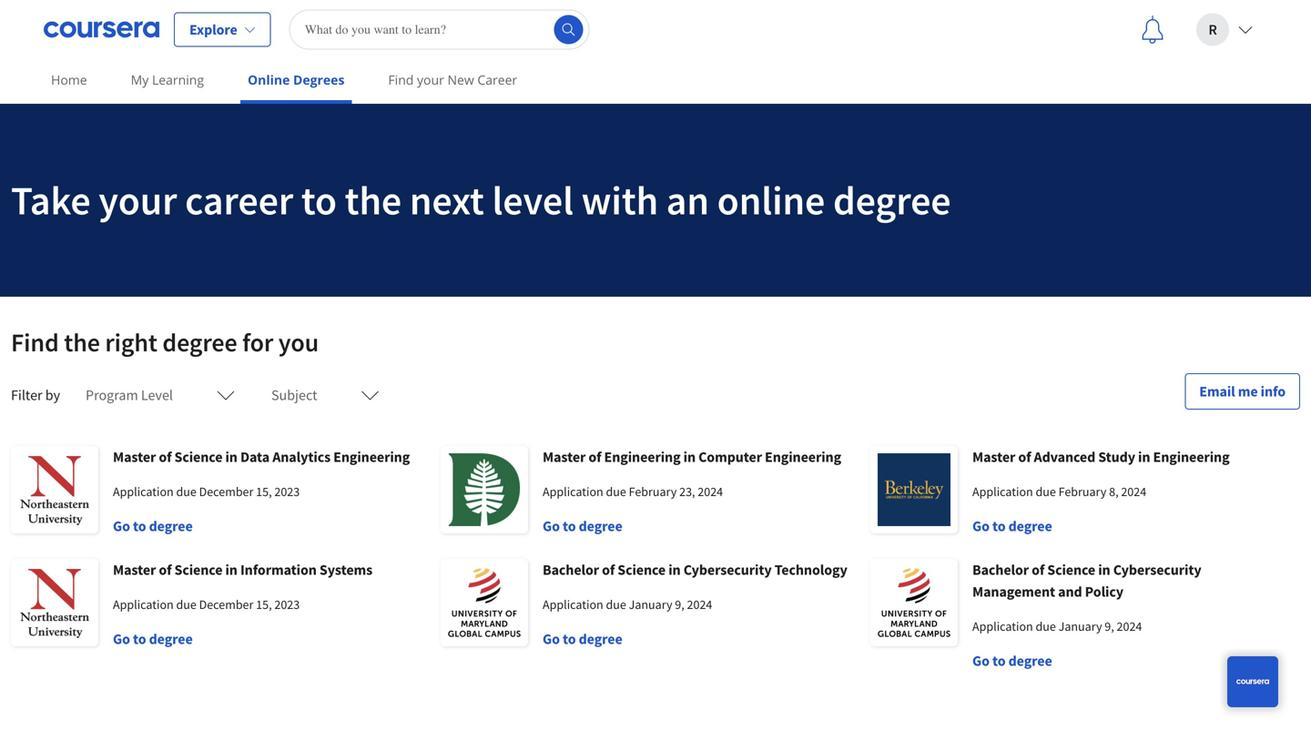 Task type: locate. For each thing, give the bounding box(es) containing it.
find up filter by
[[11, 327, 59, 359]]

1 horizontal spatial find
[[388, 71, 414, 88]]

degree for master of science in information systems
[[149, 630, 193, 649]]

application due january 9, 2024 down and in the right bottom of the page
[[973, 619, 1143, 635]]

r
[[1209, 20, 1218, 39]]

1 engineering from the left
[[334, 448, 410, 466]]

the left right
[[64, 327, 100, 359]]

1 northeastern university image from the top
[[11, 446, 98, 534]]

cybersecurity
[[684, 561, 772, 579], [1114, 561, 1202, 579]]

science left data
[[175, 448, 223, 466]]

your
[[417, 71, 444, 88], [99, 175, 177, 225]]

february left 23,
[[629, 484, 677, 500]]

december
[[199, 484, 254, 500], [199, 597, 254, 613]]

engineering right analytics
[[334, 448, 410, 466]]

northeastern university image for master of science in data analytics engineering
[[11, 446, 98, 534]]

your right take
[[99, 175, 177, 225]]

0 horizontal spatial 9,
[[675, 597, 685, 613]]

1 vertical spatial your
[[99, 175, 177, 225]]

december for data
[[199, 484, 254, 500]]

1 horizontal spatial february
[[1059, 484, 1107, 500]]

0 horizontal spatial february
[[629, 484, 677, 500]]

2 bachelor from the left
[[973, 561, 1030, 579]]

degrees
[[293, 71, 345, 88]]

engineering up application due february 23, 2024 at the bottom of page
[[605, 448, 681, 466]]

application due january 9, 2024 down bachelor of science in cybersecurity technology
[[543, 597, 713, 613]]

bachelor inside bachelor of science in cybersecurity management and policy
[[973, 561, 1030, 579]]

2024 down bachelor of science in cybersecurity technology
[[687, 597, 713, 613]]

of
[[159, 448, 172, 466], [589, 448, 602, 466], [1019, 448, 1032, 466], [159, 561, 172, 579], [602, 561, 615, 579], [1032, 561, 1045, 579]]

go
[[113, 517, 130, 536], [543, 517, 560, 536], [973, 517, 990, 536], [113, 630, 130, 649], [543, 630, 560, 649], [973, 652, 990, 671]]

to for master of science in information systems
[[133, 630, 146, 649]]

advanced
[[1035, 448, 1096, 466]]

1 vertical spatial december
[[199, 597, 254, 613]]

2024 for master of engineering in computer engineering
[[698, 484, 724, 500]]

cybersecurity for management
[[1114, 561, 1202, 579]]

february left 8,
[[1059, 484, 1107, 500]]

0 horizontal spatial the
[[64, 327, 100, 359]]

9, down policy
[[1105, 619, 1115, 635]]

due down the master of science in information systems
[[176, 597, 197, 613]]

bachelor for bachelor of science in cybersecurity technology
[[543, 561, 600, 579]]

1 2023 from the top
[[275, 484, 300, 500]]

due for bachelor of science in cybersecurity management and policy
[[1036, 619, 1057, 635]]

in left information
[[225, 561, 238, 579]]

application due december 15, 2023 for data
[[113, 484, 300, 500]]

february
[[629, 484, 677, 500], [1059, 484, 1107, 500]]

0 horizontal spatial january
[[629, 597, 673, 613]]

info
[[1262, 383, 1286, 401]]

online degrees
[[248, 71, 345, 88]]

in for master of science in information systems
[[225, 561, 238, 579]]

9,
[[675, 597, 685, 613], [1105, 619, 1115, 635]]

due down bachelor of science in cybersecurity technology
[[606, 597, 627, 613]]

degree for bachelor of science in cybersecurity technology
[[579, 630, 623, 649]]

application due december 15, 2023 down the master of science in information systems
[[113, 597, 300, 613]]

take your career to the next level with an online degree
[[11, 175, 952, 225]]

2023 down information
[[275, 597, 300, 613]]

engineering
[[334, 448, 410, 466], [605, 448, 681, 466], [765, 448, 842, 466], [1154, 448, 1230, 466]]

december down data
[[199, 484, 254, 500]]

science left information
[[175, 561, 223, 579]]

to for bachelor of science in cybersecurity management and policy
[[993, 652, 1006, 671]]

and
[[1059, 583, 1083, 601]]

university of maryland global campus image for bachelor of science in cybersecurity management and policy
[[871, 559, 958, 647]]

in for master of engineering in computer engineering
[[684, 448, 696, 466]]

go to degree for bachelor of science in cybersecurity technology
[[543, 630, 623, 649]]

2 northeastern university image from the top
[[11, 559, 98, 647]]

1 horizontal spatial university of maryland global campus image
[[871, 559, 958, 647]]

to for master of science in data analytics engineering
[[133, 517, 146, 536]]

0 horizontal spatial bachelor
[[543, 561, 600, 579]]

engineering down the email
[[1154, 448, 1230, 466]]

master of science in data analytics engineering
[[113, 448, 410, 466]]

degree
[[834, 175, 952, 225], [163, 327, 237, 359], [149, 517, 193, 536], [579, 517, 623, 536], [1009, 517, 1053, 536], [149, 630, 193, 649], [579, 630, 623, 649], [1009, 652, 1053, 671]]

1 vertical spatial 15,
[[256, 597, 272, 613]]

science
[[175, 448, 223, 466], [175, 561, 223, 579], [618, 561, 666, 579], [1048, 561, 1096, 579]]

due for master of science in data analytics engineering
[[176, 484, 197, 500]]

2024 right 23,
[[698, 484, 724, 500]]

university of maryland global campus image
[[441, 559, 528, 647], [871, 559, 958, 647]]

career
[[185, 175, 293, 225]]

0 horizontal spatial application due january 9, 2024
[[543, 597, 713, 613]]

0 vertical spatial 9,
[[675, 597, 685, 613]]

in left data
[[225, 448, 238, 466]]

0 horizontal spatial cybersecurity
[[684, 561, 772, 579]]

in right study on the bottom
[[1139, 448, 1151, 466]]

2024 right 8,
[[1122, 484, 1147, 500]]

december down the master of science in information systems
[[199, 597, 254, 613]]

of for master of advanced study in engineering
[[1019, 448, 1032, 466]]

2 15, from the top
[[256, 597, 272, 613]]

master for master of advanced study in engineering
[[973, 448, 1016, 466]]

january
[[629, 597, 673, 613], [1059, 619, 1103, 635]]

1 horizontal spatial the
[[345, 175, 402, 225]]

january down and in the right bottom of the page
[[1059, 619, 1103, 635]]

coursera image
[[44, 15, 159, 44]]

0 horizontal spatial university of maryland global campus image
[[441, 559, 528, 647]]

0 horizontal spatial your
[[99, 175, 177, 225]]

degree for master of advanced study in engineering
[[1009, 517, 1053, 536]]

explore button
[[174, 12, 271, 47]]

in inside bachelor of science in cybersecurity management and policy
[[1099, 561, 1111, 579]]

0 vertical spatial application due december 15, 2023
[[113, 484, 300, 500]]

online
[[248, 71, 290, 88]]

bachelor of science in cybersecurity management and policy
[[973, 561, 1202, 601]]

in up policy
[[1099, 561, 1111, 579]]

1 cybersecurity from the left
[[684, 561, 772, 579]]

2 2023 from the top
[[275, 597, 300, 613]]

15,
[[256, 484, 272, 500], [256, 597, 272, 613]]

15, for information
[[256, 597, 272, 613]]

explore
[[190, 20, 238, 39]]

the left next at the left top
[[345, 175, 402, 225]]

0 vertical spatial find
[[388, 71, 414, 88]]

1 horizontal spatial cybersecurity
[[1114, 561, 1202, 579]]

master of engineering in computer engineering
[[543, 448, 842, 466]]

0 horizontal spatial find
[[11, 327, 59, 359]]

of for master of engineering in computer engineering
[[589, 448, 602, 466]]

find for find the right degree for you
[[11, 327, 59, 359]]

application due december 15, 2023 for information
[[113, 597, 300, 613]]

application due january 9, 2024
[[543, 597, 713, 613], [973, 619, 1143, 635]]

program level button
[[75, 374, 246, 417]]

2 december from the top
[[199, 597, 254, 613]]

february for advanced
[[1059, 484, 1107, 500]]

find
[[388, 71, 414, 88], [11, 327, 59, 359]]

take
[[11, 175, 91, 225]]

your for career
[[99, 175, 177, 225]]

0 vertical spatial your
[[417, 71, 444, 88]]

master of science in information systems
[[113, 561, 373, 579]]

0 vertical spatial 2023
[[275, 484, 300, 500]]

january down bachelor of science in cybersecurity technology
[[629, 597, 673, 613]]

2023 down analytics
[[275, 484, 300, 500]]

master for master of science in data analytics engineering
[[113, 448, 156, 466]]

due
[[176, 484, 197, 500], [606, 484, 627, 500], [1036, 484, 1057, 500], [176, 597, 197, 613], [606, 597, 627, 613], [1036, 619, 1057, 635]]

1 horizontal spatial application due january 9, 2024
[[973, 619, 1143, 635]]

application due december 15, 2023
[[113, 484, 300, 500], [113, 597, 300, 613]]

1 application due december 15, 2023 from the top
[[113, 484, 300, 500]]

computer
[[699, 448, 763, 466]]

of for bachelor of science in cybersecurity technology
[[602, 561, 615, 579]]

1 vertical spatial 9,
[[1105, 619, 1115, 635]]

1 horizontal spatial your
[[417, 71, 444, 88]]

in for master of science in data analytics engineering
[[225, 448, 238, 466]]

1 vertical spatial january
[[1059, 619, 1103, 635]]

r button
[[1183, 0, 1268, 59]]

2 application due december 15, 2023 from the top
[[113, 597, 300, 613]]

find left 'new'
[[388, 71, 414, 88]]

1 vertical spatial northeastern university image
[[11, 559, 98, 647]]

science inside bachelor of science in cybersecurity management and policy
[[1048, 561, 1096, 579]]

due down master of science in data analytics engineering
[[176, 484, 197, 500]]

january for management
[[1059, 619, 1103, 635]]

program
[[86, 386, 138, 405]]

0 vertical spatial january
[[629, 597, 673, 613]]

1 february from the left
[[629, 484, 677, 500]]

1 december from the top
[[199, 484, 254, 500]]

None search field
[[289, 10, 590, 50]]

bachelor for bachelor of science in cybersecurity management and policy
[[973, 561, 1030, 579]]

subject button
[[261, 374, 390, 417]]

2023
[[275, 484, 300, 500], [275, 597, 300, 613]]

0 vertical spatial december
[[199, 484, 254, 500]]

23,
[[680, 484, 696, 500]]

2024 for bachelor of science in cybersecurity technology
[[687, 597, 713, 613]]

your left 'new'
[[417, 71, 444, 88]]

2 february from the left
[[1059, 484, 1107, 500]]

application due december 15, 2023 down data
[[113, 484, 300, 500]]

email me info button
[[1186, 374, 1301, 410]]

due down management
[[1036, 619, 1057, 635]]

2024
[[698, 484, 724, 500], [1122, 484, 1147, 500], [687, 597, 713, 613], [1117, 619, 1143, 635]]

1 vertical spatial 2023
[[275, 597, 300, 613]]

2 university of maryland global campus image from the left
[[871, 559, 958, 647]]

application for bachelor of science in cybersecurity management and policy
[[973, 619, 1034, 635]]

9, down bachelor of science in cybersecurity technology
[[675, 597, 685, 613]]

of for master of science in data analytics engineering
[[159, 448, 172, 466]]

1 university of maryland global campus image from the left
[[441, 559, 528, 647]]

0 vertical spatial 15,
[[256, 484, 272, 500]]

science for bachelor of science in cybersecurity management and policy
[[1048, 561, 1096, 579]]

9, for technology
[[675, 597, 685, 613]]

1 horizontal spatial bachelor
[[973, 561, 1030, 579]]

due left 23,
[[606, 484, 627, 500]]

What do you want to learn? text field
[[289, 10, 590, 50]]

email me info
[[1200, 383, 1286, 401]]

in up 23,
[[684, 448, 696, 466]]

science down application due february 23, 2024 at the bottom of page
[[618, 561, 666, 579]]

1 vertical spatial find
[[11, 327, 59, 359]]

cybersecurity up policy
[[1114, 561, 1202, 579]]

career
[[478, 71, 518, 88]]

application
[[113, 484, 174, 500], [543, 484, 604, 500], [973, 484, 1034, 500], [113, 597, 174, 613], [543, 597, 604, 613], [973, 619, 1034, 635]]

2 cybersecurity from the left
[[1114, 561, 1202, 579]]

4 engineering from the left
[[1154, 448, 1230, 466]]

master for master of science in information systems
[[113, 561, 156, 579]]

of inside bachelor of science in cybersecurity management and policy
[[1032, 561, 1045, 579]]

go for master of advanced study in engineering
[[973, 517, 990, 536]]

1 15, from the top
[[256, 484, 272, 500]]

home
[[51, 71, 87, 88]]

information
[[240, 561, 317, 579]]

go to degree for master of science in data analytics engineering
[[113, 517, 193, 536]]

engineering right computer
[[765, 448, 842, 466]]

level
[[141, 386, 173, 405]]

science up and in the right bottom of the page
[[1048, 561, 1096, 579]]

in down 23,
[[669, 561, 681, 579]]

cybersecurity inside bachelor of science in cybersecurity management and policy
[[1114, 561, 1202, 579]]

1 vertical spatial application due january 9, 2024
[[973, 619, 1143, 635]]

the
[[345, 175, 402, 225], [64, 327, 100, 359]]

2024 down policy
[[1117, 619, 1143, 635]]

in
[[225, 448, 238, 466], [684, 448, 696, 466], [1139, 448, 1151, 466], [225, 561, 238, 579], [669, 561, 681, 579], [1099, 561, 1111, 579]]

subject
[[271, 386, 317, 405]]

due for master of advanced study in engineering
[[1036, 484, 1057, 500]]

learning
[[152, 71, 204, 88]]

bachelor of science in cybersecurity technology
[[543, 561, 848, 579]]

cybersecurity left technology
[[684, 561, 772, 579]]

bachelor
[[543, 561, 600, 579], [973, 561, 1030, 579]]

1 horizontal spatial january
[[1059, 619, 1103, 635]]

0 vertical spatial application due january 9, 2024
[[543, 597, 713, 613]]

15, down information
[[256, 597, 272, 613]]

15, down master of science in data analytics engineering
[[256, 484, 272, 500]]

to
[[301, 175, 337, 225], [133, 517, 146, 536], [563, 517, 576, 536], [993, 517, 1006, 536], [133, 630, 146, 649], [563, 630, 576, 649], [993, 652, 1006, 671]]

due down advanced
[[1036, 484, 1057, 500]]

go to degree
[[113, 517, 193, 536], [543, 517, 623, 536], [973, 517, 1053, 536], [113, 630, 193, 649], [543, 630, 623, 649], [973, 652, 1053, 671]]

0 vertical spatial northeastern university image
[[11, 446, 98, 534]]

find your new career
[[388, 71, 518, 88]]

1 horizontal spatial 9,
[[1105, 619, 1115, 635]]

1 vertical spatial application due december 15, 2023
[[113, 597, 300, 613]]

to for bachelor of science in cybersecurity technology
[[563, 630, 576, 649]]

master
[[113, 448, 156, 466], [543, 448, 586, 466], [973, 448, 1016, 466], [113, 561, 156, 579]]

northeastern university image
[[11, 446, 98, 534], [11, 559, 98, 647]]

1 bachelor from the left
[[543, 561, 600, 579]]



Task type: describe. For each thing, give the bounding box(es) containing it.
technology
[[775, 561, 848, 579]]

find your new career link
[[381, 59, 525, 100]]

application for master of science in data analytics engineering
[[113, 484, 174, 500]]

of for master of science in information systems
[[159, 561, 172, 579]]

2024 for bachelor of science in cybersecurity management and policy
[[1117, 619, 1143, 635]]

data
[[240, 448, 270, 466]]

due for bachelor of science in cybersecurity technology
[[606, 597, 627, 613]]

northeastern university image for master of science in information systems
[[11, 559, 98, 647]]

go to degree for master of advanced study in engineering
[[973, 517, 1053, 536]]

my learning link
[[124, 59, 211, 100]]

go for master of science in data analytics engineering
[[113, 517, 130, 536]]

online
[[718, 175, 826, 225]]

application due january 9, 2024 for bachelor of science in cybersecurity management and policy
[[973, 619, 1143, 635]]

go to degree for bachelor of science in cybersecurity management and policy
[[973, 652, 1053, 671]]

study
[[1099, 448, 1136, 466]]

degree for bachelor of science in cybersecurity management and policy
[[1009, 652, 1053, 671]]

find for find your new career
[[388, 71, 414, 88]]

email
[[1200, 383, 1236, 401]]

application for master of advanced study in engineering
[[973, 484, 1034, 500]]

february for engineering
[[629, 484, 677, 500]]

science for master of science in information systems
[[175, 561, 223, 579]]

master for master of engineering in computer engineering
[[543, 448, 586, 466]]

right
[[105, 327, 158, 359]]

go for bachelor of science in cybersecurity management and policy
[[973, 652, 990, 671]]

next
[[410, 175, 484, 225]]

0 vertical spatial the
[[345, 175, 402, 225]]

2023 for data
[[275, 484, 300, 500]]

for
[[242, 327, 274, 359]]

15, for data
[[256, 484, 272, 500]]

with
[[582, 175, 659, 225]]

me
[[1239, 383, 1259, 401]]

my
[[131, 71, 149, 88]]

your for new
[[417, 71, 444, 88]]

university of maryland global campus image for bachelor of science in cybersecurity technology
[[441, 559, 528, 647]]

in for bachelor of science in cybersecurity management and policy
[[1099, 561, 1111, 579]]

application due february 23, 2024
[[543, 484, 724, 500]]

1 vertical spatial the
[[64, 327, 100, 359]]

go for master of engineering in computer engineering
[[543, 517, 560, 536]]

analytics
[[273, 448, 331, 466]]

due for master of engineering in computer engineering
[[606, 484, 627, 500]]

january for technology
[[629, 597, 673, 613]]

by
[[45, 386, 60, 405]]

policy
[[1086, 583, 1124, 601]]

filter by
[[11, 386, 60, 405]]

level
[[492, 175, 574, 225]]

application due february 8, 2024
[[973, 484, 1147, 500]]

9, for management
[[1105, 619, 1115, 635]]

you
[[279, 327, 319, 359]]

filter
[[11, 386, 42, 405]]

2 engineering from the left
[[605, 448, 681, 466]]

application for master of engineering in computer engineering
[[543, 484, 604, 500]]

master of advanced study in engineering
[[973, 448, 1230, 466]]

application for bachelor of science in cybersecurity technology
[[543, 597, 604, 613]]

3 engineering from the left
[[765, 448, 842, 466]]

go to degree for master of engineering in computer engineering
[[543, 517, 623, 536]]

december for information
[[199, 597, 254, 613]]

find the right degree for you
[[11, 327, 319, 359]]

online degrees link
[[241, 59, 352, 104]]

degree for master of engineering in computer engineering
[[579, 517, 623, 536]]

cybersecurity for technology
[[684, 561, 772, 579]]

go for bachelor of science in cybersecurity technology
[[543, 630, 560, 649]]

science for bachelor of science in cybersecurity technology
[[618, 561, 666, 579]]

science for master of science in data analytics engineering
[[175, 448, 223, 466]]

go to degree for master of science in information systems
[[113, 630, 193, 649]]

my learning
[[131, 71, 204, 88]]

application due january 9, 2024 for bachelor of science in cybersecurity technology
[[543, 597, 713, 613]]

systems
[[320, 561, 373, 579]]

management
[[973, 583, 1056, 601]]

go for master of science in information systems
[[113, 630, 130, 649]]

2024 for master of advanced study in engineering
[[1122, 484, 1147, 500]]

8,
[[1110, 484, 1119, 500]]

university of california, berkeley image
[[871, 446, 958, 534]]

to for master of engineering in computer engineering
[[563, 517, 576, 536]]

program level
[[86, 386, 173, 405]]

application for master of science in information systems
[[113, 597, 174, 613]]

to for master of advanced study in engineering
[[993, 517, 1006, 536]]

dartmouth college image
[[441, 446, 528, 534]]

due for master of science in information systems
[[176, 597, 197, 613]]

an
[[667, 175, 710, 225]]

home link
[[44, 59, 94, 100]]

degree for master of science in data analytics engineering
[[149, 517, 193, 536]]

in for bachelor of science in cybersecurity technology
[[669, 561, 681, 579]]

of for bachelor of science in cybersecurity management and policy
[[1032, 561, 1045, 579]]

2023 for information
[[275, 597, 300, 613]]

new
[[448, 71, 474, 88]]



Task type: vqa. For each thing, say whether or not it's contained in the screenshot.
Learn more's The More
no



